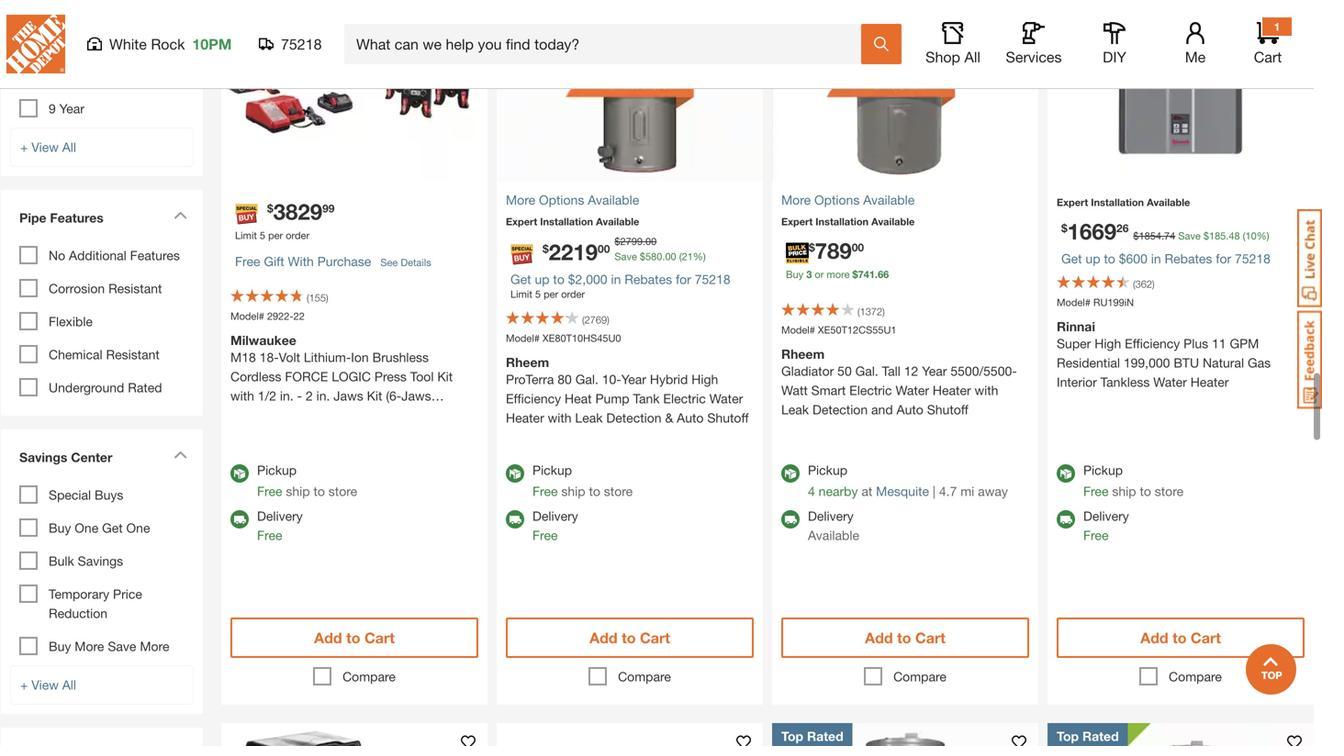 Task type: vqa. For each thing, say whether or not it's contained in the screenshot.
"2 Year" 'link'
yes



Task type: describe. For each thing, give the bounding box(es) containing it.
compare for add to cart button related to gladiator 50 gal. tall 12 year 5500/5500-watt smart electric water heater with leak detection and auto shutoff image
[[894, 670, 947, 685]]

shop all button
[[924, 22, 983, 66]]

) for ( 1372 )
[[883, 306, 885, 318]]

add to cart button for m18 18-volt lithium-ion brushless cordless force logic press tool kit with 1/2 in. - 2 in. jaws kit (6-jaws included) image
[[231, 618, 479, 659]]

1 one from the left
[[75, 521, 98, 536]]

21
[[682, 251, 693, 263]]

shutoff inside rheem gladiator 50 gal. tall 12 year 5500/5500- watt smart electric water heater with leak detection and auto shutoff
[[927, 402, 969, 417]]

natural
[[1203, 355, 1245, 371]]

temporary price reduction link
[[49, 587, 142, 621]]

cart for proterra 80 gal. 10-year hybrid high efficiency heat pump tank electric water heater with leak detection & auto shutoff image
[[640, 630, 670, 647]]

buy for buy more save more
[[49, 639, 71, 654]]

available for pickup image for super high efficiency plus 11 gpm residential 199,000 btu natural gas interior tankless water heater image
[[1057, 465, 1076, 483]]

to inside $ 1669 26 $ 1854 . 74 save $ 185 . 48 ( 10 %) get up to $600 in  rebates for 75218
[[1104, 251, 1116, 266]]

additional
[[69, 248, 127, 263]]

1 vertical spatial kit
[[367, 389, 383, 404]]

cordless
[[231, 369, 282, 384]]

auto inside rheem proterra 80 gal. 10-year hybrid high efficiency heat pump tank electric water heater with leak detection & auto shutoff
[[677, 411, 704, 426]]

2 in. from the left
[[317, 389, 330, 404]]

more options available link for 789
[[782, 191, 1030, 210]]

heater inside rheem proterra 80 gal. 10-year hybrid high efficiency heat pump tank electric water heater with leak detection & auto shutoff
[[506, 411, 544, 426]]

feedback link image
[[1298, 310, 1323, 410]]

auto inside rheem gladiator 50 gal. tall 12 year 5500/5500- watt smart electric water heater with leak detection and auto shutoff
[[897, 402, 924, 417]]

1 in. from the left
[[280, 389, 294, 404]]

save inside $ 1669 26 $ 1854 . 74 save $ 185 . 48 ( 10 %) get up to $600 in  rebates for 75218
[[1179, 230, 1201, 242]]

model# ru199in
[[1057, 297, 1134, 309]]

74
[[1165, 230, 1176, 242]]

add to cart for add to cart button related to gladiator 50 gal. tall 12 year 5500/5500-watt smart electric water heater with leak detection and auto shutoff image
[[865, 630, 946, 647]]

corrosion
[[49, 281, 105, 296]]

+ view all link for temporary price reduction
[[10, 666, 194, 705]]

6 year link
[[49, 68, 84, 83]]

2769
[[585, 314, 607, 326]]

model# for model# ru199in
[[1057, 297, 1091, 309]]

super
[[1057, 336, 1091, 351]]

mesquite
[[876, 484, 930, 499]]

all for special buys
[[62, 678, 76, 693]]

. up get up to $600 in  rebates for 75218 button
[[1162, 230, 1165, 242]]

) for ( 362 )
[[1153, 278, 1155, 290]]

cart for m18 18-volt lithium-ion brushless cordless force logic press tool kit with 1/2 in. - 2 in. jaws kit (6-jaws included) image
[[365, 630, 395, 647]]

. up 580
[[643, 236, 646, 248]]

0 horizontal spatial limit
[[235, 230, 257, 242]]

48
[[1229, 230, 1241, 242]]

10pm
[[192, 35, 232, 53]]

limit inside $ 2799 . 00 save $ 580 . 00 ( 21 %) get up to $2,000 in  rebates for 75218 limit 5 per order
[[511, 288, 533, 300]]

detection inside rheem proterra 80 gal. 10-year hybrid high efficiency heat pump tank electric water heater with leak detection & auto shutoff
[[607, 411, 662, 426]]

features inside pipe features link
[[50, 210, 104, 226]]

delivery for add to cart button related to super high efficiency plus 11 gpm residential 199,000 btu natural gas interior tankless water heater image
[[1084, 509, 1130, 524]]

more options available link for 2219
[[506, 191, 754, 210]]

year inside rheem proterra 80 gal. 10-year hybrid high efficiency heat pump tank electric water heater with leak detection & auto shutoff
[[622, 372, 647, 387]]

plus
[[1184, 336, 1209, 351]]

pump
[[596, 391, 630, 406]]

0 vertical spatial 2
[[49, 2, 56, 17]]

cart 1
[[1254, 20, 1282, 66]]

model# for model# xe50t12cs55u1
[[782, 324, 816, 336]]

me button
[[1166, 22, 1225, 66]]

temporary
[[49, 587, 109, 602]]

2 inside milwaukee m18 18-volt lithium-ion brushless cordless force logic press tool kit with 1/2 in. - 2 in. jaws kit (6-jaws included)
[[306, 389, 313, 404]]

pickup 4 nearby at mesquite | 4.7 mi away
[[808, 463, 1008, 499]]

more
[[827, 269, 850, 281]]

savings inside savings center link
[[19, 450, 67, 465]]

5 inside $ 2799 . 00 save $ 580 . 00 ( 21 %) get up to $2,000 in  rebates for 75218 limit 5 per order
[[535, 288, 541, 300]]

delivery for add to cart button associated with proterra 80 gal. 10-year hybrid high efficiency heat pump tank electric water heater with leak detection & auto shutoff image
[[533, 509, 578, 524]]

xe50t12cs55u1
[[818, 324, 897, 336]]

$2,000
[[568, 272, 608, 287]]

789
[[815, 237, 852, 264]]

2 jaws from the left
[[402, 389, 431, 404]]

underground
[[49, 380, 124, 395]]

year for 2 year
[[59, 2, 84, 17]]

( inside $ 1669 26 $ 1854 . 74 save $ 185 . 48 ( 10 %) get up to $600 in  rebates for 75218
[[1243, 230, 1246, 242]]

the home depot logo image
[[6, 15, 65, 73]]

+ view all for 9 year
[[20, 140, 76, 155]]

buy 3 or more $ 741 . 66
[[786, 269, 889, 281]]

+ for temporary price reduction
[[20, 678, 28, 693]]

available for pickup image for 2219
[[506, 465, 524, 483]]

What can we help you find today? search field
[[356, 25, 861, 63]]

top for proterra 65 gal. 10-year hybrid high efficiency smart tank electric water heater with leak detection & auto shutoff image
[[1057, 729, 1079, 744]]

2 horizontal spatial installation
[[1091, 197, 1145, 208]]

gladiator
[[782, 364, 834, 379]]

more options available expert installation available for 2219
[[506, 192, 640, 228]]

available for pickup image for 789
[[782, 465, 800, 483]]

compare for add to cart button related to super high efficiency plus 11 gpm residential 199,000 btu natural gas interior tankless water heater image
[[1169, 670, 1222, 685]]

2 vertical spatial save
[[108, 639, 136, 654]]

view for 9 year
[[31, 140, 59, 155]]

add to cart button for super high efficiency plus 11 gpm residential 199,000 btu natural gas interior tankless water heater image
[[1057, 618, 1305, 659]]

available shipping image
[[1057, 511, 1076, 529]]

gpm
[[1230, 336, 1260, 351]]

11
[[1212, 336, 1227, 351]]

+ for 9 year
[[20, 140, 28, 155]]

pipe
[[19, 210, 46, 226]]

reduction
[[49, 606, 108, 621]]

delivery free for m18 18-volt lithium-ion brushless cordless force logic press tool kit with 1/2 in. - 2 in. jaws kit (6-jaws included)
[[257, 509, 303, 543]]

75218 inside $ 2799 . 00 save $ 580 . 00 ( 21 %) get up to $2,000 in  rebates for 75218 limit 5 per order
[[695, 272, 731, 287]]

special buys link
[[49, 488, 123, 503]]

gladiator 50 gal. tall 12 year 5500/5500-watt smart electric water heater with leak detection and auto shutoff image
[[772, 0, 1039, 181]]

00 left 21
[[665, 251, 677, 263]]

purchase
[[318, 254, 371, 269]]

2922-
[[267, 310, 294, 322]]

live chat image
[[1298, 209, 1323, 308]]

$ 1669 26 $ 1854 . 74 save $ 185 . 48 ( 10 %) get up to $600 in  rebates for 75218
[[1062, 218, 1271, 266]]

( for ( 2769 )
[[582, 314, 585, 326]]

0 vertical spatial order
[[286, 230, 310, 242]]

heater inside rheem gladiator 50 gal. tall 12 year 5500/5500- watt smart electric water heater with leak detection and auto shutoff
[[933, 383, 971, 398]]

in inside $ 2799 . 00 save $ 580 . 00 ( 21 %) get up to $2,000 in  rebates for 75218 limit 5 per order
[[611, 272, 621, 287]]

corrosion resistant link
[[49, 281, 162, 296]]

4.7
[[940, 484, 957, 499]]

3 ship from the left
[[1113, 484, 1137, 499]]

services
[[1006, 48, 1062, 66]]

savings center
[[19, 450, 112, 465]]

|
[[933, 484, 936, 499]]

add to cart for add to cart button associated with proterra 80 gal. 10-year hybrid high efficiency heat pump tank electric water heater with leak detection & auto shutoff image
[[590, 630, 670, 647]]

force
[[285, 369, 328, 384]]

3
[[807, 269, 812, 281]]

delivery available
[[808, 509, 860, 543]]

2 one from the left
[[126, 521, 150, 536]]

) for ( 155 )
[[326, 292, 329, 304]]

gal. for 2219
[[576, 372, 599, 387]]

+ view all link for 9 year
[[10, 128, 194, 167]]

electric inside rheem gladiator 50 gal. tall 12 year 5500/5500- watt smart electric water heater with leak detection and auto shutoff
[[850, 383, 892, 398]]

proterra 80 gal. 10-year hybrid high efficiency heat pump tank electric water heater with leak detection & auto shutoff image
[[497, 0, 763, 181]]

bulk
[[49, 554, 74, 569]]

3 pickup free ship to store from the left
[[1084, 463, 1184, 499]]

5500/5500-
[[951, 364, 1017, 379]]

up inside $ 2799 . 00 save $ 580 . 00 ( 21 %) get up to $2,000 in  rebates for 75218 limit 5 per order
[[535, 272, 550, 287]]

get inside $ 2799 . 00 save $ 580 . 00 ( 21 %) get up to $2,000 in  rebates for 75218 limit 5 per order
[[511, 272, 531, 287]]

underground rated
[[49, 380, 162, 395]]

pipe features
[[19, 210, 104, 226]]

pickup free ship to store for (
[[533, 463, 633, 499]]

underground rated link
[[49, 380, 162, 395]]

0 horizontal spatial rated
[[128, 380, 162, 395]]

) for ( 2769 )
[[607, 314, 610, 326]]

5 year link
[[49, 35, 84, 50]]

( inside $ 2799 . 00 save $ 580 . 00 ( 21 %) get up to $2,000 in  rebates for 75218 limit 5 per order
[[679, 251, 682, 263]]

9
[[49, 101, 56, 116]]

pickup for gladiator 50 gal. tall 12 year 5500/5500-watt smart electric water heater with leak detection and auto shutoff image
[[808, 463, 848, 478]]

pickup for proterra 80 gal. 10-year hybrid high efficiency heat pump tank electric water heater with leak detection & auto shutoff image
[[533, 463, 572, 478]]

2 vertical spatial get
[[102, 521, 123, 536]]

9 year
[[49, 101, 84, 116]]

1 horizontal spatial features
[[130, 248, 180, 263]]

for inside $ 1669 26 $ 1854 . 74 save $ 185 . 48 ( 10 %) get up to $600 in  rebates for 75218
[[1216, 251, 1232, 266]]

(6-
[[386, 389, 402, 404]]

add for gladiator 50 gal. tall 12 year 5500/5500-watt smart electric water heater with leak detection and auto shutoff image
[[865, 630, 893, 647]]

add to cart for add to cart button related to super high efficiency plus 11 gpm residential 199,000 btu natural gas interior tankless water heater image
[[1141, 630, 1221, 647]]

limit 5 per order
[[235, 230, 310, 242]]

special
[[49, 488, 91, 503]]

buy more save more link
[[49, 639, 169, 654]]

in inside $ 1669 26 $ 1854 . 74 save $ 185 . 48 ( 10 %) get up to $600 in  rebates for 75218
[[1152, 251, 1162, 266]]

$ 789 00
[[809, 237, 864, 264]]

00 up 580
[[646, 236, 657, 248]]

proterra 65 gal. 10-year hybrid high efficiency smart tank electric water heater with leak detection & auto shutoff image
[[1048, 724, 1314, 747]]

installation for 789
[[816, 216, 869, 228]]

savings center link
[[10, 439, 194, 481]]

get up to $600 in  rebates for 75218 button
[[1062, 251, 1271, 266]]

super high efficiency plus 11 gpm residential 199,000 btu natural gas interior tankless water heater image
[[1048, 0, 1314, 181]]

no additional features
[[49, 248, 180, 263]]

mi
[[961, 484, 975, 499]]

1 horizontal spatial 5
[[260, 230, 265, 242]]

electric inside rheem proterra 80 gal. 10-year hybrid high efficiency heat pump tank electric water heater with leak detection & auto shutoff
[[664, 391, 706, 406]]

away
[[978, 484, 1008, 499]]

rheem for 2219
[[506, 355, 549, 370]]

interior
[[1057, 375, 1097, 390]]

rheem proterra 80 gal. 10-year hybrid high efficiency heat pump tank electric water heater with leak detection & auto shutoff
[[506, 355, 749, 426]]

741
[[858, 269, 875, 281]]

see details button
[[381, 246, 431, 280]]

white
[[109, 35, 147, 53]]

add for super high efficiency plus 11 gpm residential 199,000 btu natural gas interior tankless water heater image
[[1141, 630, 1169, 647]]

1 jaws from the left
[[334, 389, 363, 404]]

get up to $2,000 in  rebates for 75218 button
[[511, 272, 731, 287]]

6 year
[[49, 68, 84, 83]]

volt
[[279, 350, 300, 365]]

3 store from the left
[[1155, 484, 1184, 499]]

flexible link
[[49, 314, 93, 329]]

tank
[[633, 391, 660, 406]]

model# xe80t10hs45u0
[[506, 332, 621, 344]]

get inside $ 1669 26 $ 1854 . 74 save $ 185 . 48 ( 10 %) get up to $600 in  rebates for 75218
[[1062, 251, 1082, 266]]

with
[[288, 254, 314, 269]]

80
[[558, 372, 572, 387]]

$ inside $ 789 00
[[809, 241, 815, 254]]

rated for proterra 65 gal. 10-year hybrid high efficiency smart tank electric water heater with leak detection & auto shutoff image
[[1083, 729, 1119, 744]]

185
[[1210, 230, 1226, 242]]

add to cart button for proterra 80 gal. 10-year hybrid high efficiency heat pump tank electric water heater with leak detection & auto shutoff image
[[506, 618, 754, 659]]

btu
[[1174, 355, 1200, 371]]

00 inside $ 2219 00
[[598, 242, 610, 255]]

rebates inside $ 1669 26 $ 1854 . 74 save $ 185 . 48 ( 10 %) get up to $600 in  rebates for 75218
[[1165, 251, 1213, 266]]

included)
[[231, 408, 283, 423]]

m18
[[231, 350, 256, 365]]

3 in. x 10 ft. pvc schedule 40 dwv pipe image
[[497, 724, 763, 747]]

model# for model# 2922-22
[[231, 310, 264, 322]]

flexible
[[49, 314, 93, 329]]

caret icon image for features
[[174, 211, 187, 220]]

add for m18 18-volt lithium-ion brushless cordless force logic press tool kit with 1/2 in. - 2 in. jaws kit (6-jaws included) image
[[314, 630, 342, 647]]

to inside $ 2799 . 00 save $ 580 . 00 ( 21 %) get up to $2,000 in  rebates for 75218 limit 5 per order
[[553, 272, 565, 287]]

2219
[[549, 239, 598, 265]]

5 year
[[49, 35, 84, 50]]

buy for buy 3 or more $ 741 . 66
[[786, 269, 804, 281]]

cart for super high efficiency plus 11 gpm residential 199,000 btu natural gas interior tankless water heater image
[[1191, 630, 1221, 647]]

shop all
[[926, 48, 981, 66]]

tool
[[410, 369, 434, 384]]

rinnai super high efficiency plus 11 gpm residential 199,000 btu natural gas interior tankless water heater
[[1057, 319, 1271, 390]]

9 year link
[[49, 101, 84, 116]]



Task type: locate. For each thing, give the bounding box(es) containing it.
services button
[[1005, 22, 1064, 66]]

12
[[905, 364, 919, 379]]

%)
[[1257, 230, 1270, 242], [693, 251, 706, 263]]

1 + from the top
[[20, 140, 28, 155]]

10
[[1246, 230, 1257, 242]]

5 up model# xe80t10hs45u0
[[535, 288, 541, 300]]

year up the 5 year link
[[59, 2, 84, 17]]

$
[[267, 202, 273, 215], [1062, 222, 1068, 235], [1134, 230, 1139, 242], [1204, 230, 1210, 242], [615, 236, 620, 248], [809, 241, 815, 254], [543, 242, 549, 255], [640, 251, 646, 263], [853, 269, 858, 281]]

gift
[[264, 254, 284, 269]]

and
[[872, 402, 893, 417]]

2799
[[620, 236, 643, 248]]

detection down 'smart'
[[813, 402, 868, 417]]

1 vertical spatial caret icon image
[[174, 451, 187, 459]]

0 horizontal spatial per
[[268, 230, 283, 242]]

pickup down the included)
[[257, 463, 297, 478]]

0 horizontal spatial more options available link
[[506, 191, 754, 210]]

caret icon image
[[174, 211, 187, 220], [174, 451, 187, 459]]

rheem
[[782, 347, 825, 362], [506, 355, 549, 370]]

5 up gift
[[260, 230, 265, 242]]

1 horizontal spatial shutoff
[[927, 402, 969, 417]]

caret icon image for center
[[174, 451, 187, 459]]

detection inside rheem gladiator 50 gal. tall 12 year 5500/5500- watt smart electric water heater with leak detection and auto shutoff
[[813, 402, 868, 417]]

0 vertical spatial %)
[[1257, 230, 1270, 242]]

add to cart
[[314, 630, 395, 647], [590, 630, 670, 647], [865, 630, 946, 647], [1141, 630, 1221, 647]]

gal. up heat
[[576, 372, 599, 387]]

1 horizontal spatial more options available expert installation available
[[782, 192, 915, 228]]

available for pickup image
[[231, 465, 249, 483], [1057, 465, 1076, 483]]

with inside rheem gladiator 50 gal. tall 12 year 5500/5500- watt smart electric water heater with leak detection and auto shutoff
[[975, 383, 999, 398]]

0 vertical spatial 5
[[49, 35, 56, 50]]

0 horizontal spatial features
[[50, 210, 104, 226]]

expert installation available
[[1057, 197, 1191, 208]]

see
[[381, 257, 398, 269]]

1 pickup free ship to store from the left
[[257, 463, 357, 499]]

3 delivery free from the left
[[1084, 509, 1130, 543]]

2 more options available link from the left
[[782, 191, 1030, 210]]

more options available expert installation available for 789
[[782, 192, 915, 228]]

order inside $ 2799 . 00 save $ 580 . 00 ( 21 %) get up to $2,000 in  rebates for 75218 limit 5 per order
[[561, 288, 585, 300]]

get left $2,000
[[511, 272, 531, 287]]

top for performance platinum 80 gal. 10-year hybrid high efficiency tank electric heat pump water heater image
[[782, 729, 804, 744]]

buy left 3
[[786, 269, 804, 281]]

model# 2922-22
[[231, 310, 305, 322]]

2 horizontal spatial available shipping image
[[782, 511, 800, 529]]

rheem inside rheem proterra 80 gal. 10-year hybrid high efficiency heat pump tank electric water heater with leak detection & auto shutoff
[[506, 355, 549, 370]]

1 horizontal spatial available for pickup image
[[1057, 465, 1076, 483]]

1 horizontal spatial rated
[[807, 729, 844, 744]]

3 add from the left
[[865, 630, 893, 647]]

0 horizontal spatial store
[[329, 484, 357, 499]]

2 horizontal spatial pickup free ship to store
[[1084, 463, 1184, 499]]

0 vertical spatial +
[[20, 140, 28, 155]]

rebates inside $ 2799 . 00 save $ 580 . 00 ( 21 %) get up to $2,000 in  rebates for 75218 limit 5 per order
[[625, 272, 672, 287]]

0 horizontal spatial one
[[75, 521, 98, 536]]

hybrid
[[650, 372, 688, 387]]

all down 9 year
[[62, 140, 76, 155]]

water down btu
[[1154, 375, 1187, 390]]

with inside rheem proterra 80 gal. 10-year hybrid high efficiency heat pump tank electric water heater with leak detection & auto shutoff
[[548, 411, 572, 426]]

$ inside $ 3829 99
[[267, 202, 273, 215]]

pickup for m18 18-volt lithium-ion brushless cordless force logic press tool kit with 1/2 in. - 2 in. jaws kit (6-jaws included) image
[[257, 463, 297, 478]]

water inside rheem gladiator 50 gal. tall 12 year 5500/5500- watt smart electric water heater with leak detection and auto shutoff
[[896, 383, 930, 398]]

high right hybrid
[[692, 372, 719, 387]]

heater inside rinnai super high efficiency plus 11 gpm residential 199,000 btu natural gas interior tankless water heater
[[1191, 375, 1229, 390]]

available for pickup image for m18 18-volt lithium-ion brushless cordless force logic press tool kit with 1/2 in. - 2 in. jaws kit (6-jaws included) image
[[231, 465, 249, 483]]

temporary price reduction
[[49, 587, 142, 621]]

$ 2219 00
[[543, 239, 610, 265]]

1 top from the left
[[782, 729, 804, 744]]

per
[[268, 230, 283, 242], [544, 288, 559, 300]]

1 options from the left
[[539, 192, 584, 208]]

10-
[[602, 372, 622, 387]]

0 horizontal spatial electric
[[664, 391, 706, 406]]

delivery free for (
[[533, 509, 578, 543]]

all for 2 year
[[62, 140, 76, 155]]

+ view all for temporary price reduction
[[20, 678, 76, 693]]

rheem up gladiator
[[782, 347, 825, 362]]

installation
[[1091, 197, 1145, 208], [540, 216, 593, 228], [816, 216, 869, 228]]

$ inside $ 2219 00
[[543, 242, 549, 255]]

( 155 )
[[307, 292, 329, 304]]

2 top from the left
[[1057, 729, 1079, 744]]

options for 789
[[815, 192, 860, 208]]

available for pickup image down the included)
[[231, 465, 249, 483]]

for inside $ 2799 . 00 save $ 580 . 00 ( 21 %) get up to $2,000 in  rebates for 75218 limit 5 per order
[[676, 272, 691, 287]]

available for pickup image up available shipping image
[[1057, 465, 1076, 483]]

water inside rinnai super high efficiency plus 11 gpm residential 199,000 btu natural gas interior tankless water heater
[[1154, 375, 1187, 390]]

efficiency inside rinnai super high efficiency plus 11 gpm residential 199,000 btu natural gas interior tankless water heater
[[1125, 336, 1181, 351]]

3 delivery from the left
[[808, 509, 854, 524]]

1 horizontal spatial leak
[[782, 402, 809, 417]]

1 horizontal spatial 2
[[306, 389, 313, 404]]

all right shop on the top right of page
[[965, 48, 981, 66]]

0 horizontal spatial leak
[[575, 411, 603, 426]]

features right additional
[[130, 248, 180, 263]]

50
[[838, 364, 852, 379]]

water inside rheem proterra 80 gal. 10-year hybrid high efficiency heat pump tank electric water heater with leak detection & auto shutoff
[[710, 391, 743, 406]]

0 horizontal spatial rebates
[[625, 272, 672, 287]]

features
[[50, 210, 104, 226], [130, 248, 180, 263]]

+ view all link down 9 year
[[10, 128, 194, 167]]

caret icon image inside pipe features link
[[174, 211, 187, 220]]

1 horizontal spatial in
[[1152, 251, 1162, 266]]

1 more options available expert installation available from the left
[[506, 192, 640, 228]]

pickup
[[257, 463, 297, 478], [533, 463, 572, 478], [808, 463, 848, 478], [1084, 463, 1123, 478]]

2 right -
[[306, 389, 313, 404]]

shutoff down 5500/5500-
[[927, 402, 969, 417]]

00
[[646, 236, 657, 248], [852, 241, 864, 254], [598, 242, 610, 255], [665, 251, 677, 263]]

per up gift
[[268, 230, 283, 242]]

2 add to cart from the left
[[590, 630, 670, 647]]

1 horizontal spatial order
[[561, 288, 585, 300]]

0 horizontal spatial rheem
[[506, 355, 549, 370]]

$600
[[1119, 251, 1148, 266]]

2 add from the left
[[590, 630, 618, 647]]

delivery inside delivery available
[[808, 509, 854, 524]]

1 add to cart button from the left
[[231, 618, 479, 659]]

0 vertical spatial up
[[1086, 251, 1101, 266]]

0 horizontal spatial efficiency
[[506, 391, 561, 406]]

580
[[646, 251, 663, 263]]

1 horizontal spatial with
[[548, 411, 572, 426]]

all inside button
[[965, 48, 981, 66]]

delivery free
[[257, 509, 303, 543], [533, 509, 578, 543], [1084, 509, 1130, 543]]

1 horizontal spatial gal.
[[856, 364, 879, 379]]

model# up proterra
[[506, 332, 540, 344]]

compare up proterra 65 gal. 10-year hybrid high efficiency smart tank electric water heater with leak detection & auto shutoff image
[[1169, 670, 1222, 685]]

installation up $ 789 00
[[816, 216, 869, 228]]

2
[[49, 2, 56, 17], [306, 389, 313, 404]]

installation up 26 in the top of the page
[[1091, 197, 1145, 208]]

( for ( 362 )
[[1133, 278, 1136, 290]]

155
[[309, 292, 326, 304]]

caret icon image right center
[[174, 451, 187, 459]]

efficiency inside rheem proterra 80 gal. 10-year hybrid high efficiency heat pump tank electric water heater with leak detection & auto shutoff
[[506, 391, 561, 406]]

pipe features link
[[10, 199, 194, 242]]

efficiency down proterra
[[506, 391, 561, 406]]

in. right -
[[317, 389, 330, 404]]

available shipping image for 2219
[[506, 511, 524, 529]]

2 more options available expert installation available from the left
[[782, 192, 915, 228]]

1 vertical spatial savings
[[78, 554, 123, 569]]

caret icon image inside savings center link
[[174, 451, 187, 459]]

1 compare from the left
[[343, 670, 396, 685]]

with down heat
[[548, 411, 572, 426]]

1 pickup from the left
[[257, 463, 297, 478]]

up down 1669
[[1086, 251, 1101, 266]]

1 add from the left
[[314, 630, 342, 647]]

0 vertical spatial 75218
[[281, 35, 322, 53]]

for down 185
[[1216, 251, 1232, 266]]

1 horizontal spatial rheem
[[782, 347, 825, 362]]

buy for buy one get one
[[49, 521, 71, 536]]

options
[[539, 192, 584, 208], [815, 192, 860, 208]]

compare for add to cart button corresponding to m18 18-volt lithium-ion brushless cordless force logic press tool kit with 1/2 in. - 2 in. jaws kit (6-jaws included) image
[[343, 670, 396, 685]]

1 horizontal spatial for
[[1216, 251, 1232, 266]]

get down buys
[[102, 521, 123, 536]]

with inside milwaukee m18 18-volt lithium-ion brushless cordless force logic press tool kit with 1/2 in. - 2 in. jaws kit (6-jaws included)
[[231, 389, 254, 404]]

gal. inside rheem proterra 80 gal. 10-year hybrid high efficiency heat pump tank electric water heater with leak detection & auto shutoff
[[576, 372, 599, 387]]

rock
[[151, 35, 185, 53]]

0 horizontal spatial expert
[[506, 216, 538, 228]]

with for 5500/5500-
[[975, 383, 999, 398]]

rated for performance platinum 80 gal. 10-year hybrid high efficiency tank electric heat pump water heater image
[[807, 729, 844, 744]]

expert for 789
[[782, 216, 813, 228]]

75218 inside button
[[281, 35, 322, 53]]

1 view from the top
[[31, 140, 59, 155]]

pickup inside pickup 4 nearby at mesquite | 4.7 mi away
[[808, 463, 848, 478]]

top rated for proterra 65 gal. 10-year hybrid high efficiency smart tank electric water heater with leak detection & auto shutoff image
[[1057, 729, 1119, 744]]

model# up milwaukee
[[231, 310, 264, 322]]

0 vertical spatial per
[[268, 230, 283, 242]]

shutoff right "&"
[[708, 411, 749, 426]]

1 store from the left
[[329, 484, 357, 499]]

0 vertical spatial resistant
[[108, 281, 162, 296]]

0 horizontal spatial installation
[[540, 216, 593, 228]]

1 horizontal spatial ship
[[562, 484, 586, 499]]

0 horizontal spatial 5
[[49, 35, 56, 50]]

1 horizontal spatial available for pickup image
[[782, 465, 800, 483]]

no additional features link
[[49, 248, 180, 263]]

more
[[506, 192, 536, 208], [782, 192, 811, 208], [75, 639, 104, 654], [140, 639, 169, 654]]

75218
[[281, 35, 322, 53], [1235, 251, 1271, 266], [695, 272, 731, 287]]

1 more options available link from the left
[[506, 191, 754, 210]]

1 horizontal spatial installation
[[816, 216, 869, 228]]

2 available for pickup image from the left
[[1057, 465, 1076, 483]]

0 horizontal spatial in.
[[280, 389, 294, 404]]

electric up and
[[850, 383, 892, 398]]

top rated for performance platinum 80 gal. 10-year hybrid high efficiency tank electric heat pump water heater image
[[782, 729, 844, 744]]

1 add to cart from the left
[[314, 630, 395, 647]]

model# up rinnai
[[1057, 297, 1091, 309]]

add for proterra 80 gal. 10-year hybrid high efficiency heat pump tank electric water heater with leak detection & auto shutoff image
[[590, 630, 618, 647]]

heater down natural
[[1191, 375, 1229, 390]]

2 available for pickup image from the left
[[782, 465, 800, 483]]

) up 'xe50t12cs55u1'
[[883, 306, 885, 318]]

pickup down tankless
[[1084, 463, 1123, 478]]

%) right 48 in the right top of the page
[[1257, 230, 1270, 242]]

heat
[[565, 391, 592, 406]]

year inside rheem gladiator 50 gal. tall 12 year 5500/5500- watt smart electric water heater with leak detection and auto shutoff
[[922, 364, 947, 379]]

top rated
[[782, 729, 844, 744], [1057, 729, 1119, 744]]

more options available link up 2799
[[506, 191, 754, 210]]

top
[[782, 729, 804, 744], [1057, 729, 1079, 744]]

me
[[1186, 48, 1206, 66]]

1 vertical spatial + view all
[[20, 678, 76, 693]]

per up model# xe80t10hs45u0
[[544, 288, 559, 300]]

22
[[294, 310, 305, 322]]

buys
[[95, 488, 123, 503]]

0 vertical spatial savings
[[19, 450, 67, 465]]

1 vertical spatial save
[[615, 251, 637, 263]]

4 add from the left
[[1141, 630, 1169, 647]]

1 ship from the left
[[286, 484, 310, 499]]

tankless
[[1101, 375, 1150, 390]]

save
[[1179, 230, 1201, 242], [615, 251, 637, 263], [108, 639, 136, 654]]

view down buy more save more
[[31, 678, 59, 693]]

expert
[[1057, 197, 1089, 208], [506, 216, 538, 228], [782, 216, 813, 228]]

options up 2219 on the top left
[[539, 192, 584, 208]]

1 horizontal spatial store
[[604, 484, 633, 499]]

5 up 6
[[49, 35, 56, 50]]

1 horizontal spatial in.
[[317, 389, 330, 404]]

2 horizontal spatial 5
[[535, 288, 541, 300]]

add to cart button for gladiator 50 gal. tall 12 year 5500/5500-watt smart electric water heater with leak detection and auto shutoff image
[[782, 618, 1030, 659]]

electric
[[850, 383, 892, 398], [664, 391, 706, 406]]

2 + view all link from the top
[[10, 666, 194, 705]]

. up 1372
[[875, 269, 878, 281]]

installation up 2219 on the top left
[[540, 216, 593, 228]]

high inside rheem proterra 80 gal. 10-year hybrid high efficiency heat pump tank electric water heater with leak detection & auto shutoff
[[692, 372, 719, 387]]

2 vertical spatial buy
[[49, 639, 71, 654]]

2 year
[[49, 2, 84, 17]]

more options available expert installation available up $ 789 00
[[782, 192, 915, 228]]

2 view from the top
[[31, 678, 59, 693]]

options up $ 789 00
[[815, 192, 860, 208]]

0 vertical spatial view
[[31, 140, 59, 155]]

performance platinum 80 gal. 10-year hybrid high efficiency tank electric heat pump water heater image
[[772, 724, 1039, 747]]

1 horizontal spatial kit
[[437, 369, 453, 384]]

or
[[815, 269, 824, 281]]

in. left -
[[280, 389, 294, 404]]

detection down tank at the left bottom of the page
[[607, 411, 662, 426]]

1 vertical spatial all
[[62, 140, 76, 155]]

1 horizontal spatial per
[[544, 288, 559, 300]]

%) inside $ 1669 26 $ 1854 . 74 save $ 185 . 48 ( 10 %) get up to $600 in  rebates for 75218
[[1257, 230, 1270, 242]]

options for 2219
[[539, 192, 584, 208]]

in right $2,000
[[611, 272, 621, 287]]

store for (
[[604, 484, 633, 499]]

to
[[1104, 251, 1116, 266], [553, 272, 565, 287], [314, 484, 325, 499], [589, 484, 601, 499], [1140, 484, 1152, 499], [346, 630, 361, 647], [622, 630, 636, 647], [897, 630, 912, 647], [1173, 630, 1187, 647]]

199,000
[[1124, 355, 1171, 371]]

electric up "&"
[[664, 391, 706, 406]]

. left 21
[[663, 251, 665, 263]]

more options available expert installation available up 2219 on the top left
[[506, 192, 640, 228]]

2 ship from the left
[[562, 484, 586, 499]]

brushless
[[373, 350, 429, 365]]

auto right "&"
[[677, 411, 704, 426]]

watt
[[782, 383, 808, 398]]

0 horizontal spatial high
[[692, 372, 719, 387]]

2 horizontal spatial rated
[[1083, 729, 1119, 744]]

leak inside rheem proterra 80 gal. 10-year hybrid high efficiency heat pump tank electric water heater with leak detection & auto shutoff
[[575, 411, 603, 426]]

( for ( 1372 )
[[858, 306, 860, 318]]

buy one get one
[[49, 521, 150, 536]]

harmony series 48,000 grain water softener with fine mesh resin for iron removal image
[[221, 724, 488, 747]]

special buys
[[49, 488, 123, 503]]

1 horizontal spatial rebates
[[1165, 251, 1213, 266]]

kit left (6-
[[367, 389, 383, 404]]

with down cordless
[[231, 389, 254, 404]]

2 delivery free from the left
[[533, 509, 578, 543]]

1 horizontal spatial %)
[[1257, 230, 1270, 242]]

in right $600
[[1152, 251, 1162, 266]]

0 vertical spatial features
[[50, 210, 104, 226]]

1 horizontal spatial delivery free
[[533, 509, 578, 543]]

available shipping image for 789
[[782, 511, 800, 529]]

66
[[878, 269, 889, 281]]

1 vertical spatial limit
[[511, 288, 533, 300]]

2 compare from the left
[[618, 670, 671, 685]]

year
[[59, 2, 84, 17], [59, 35, 84, 50], [59, 68, 84, 83], [59, 101, 84, 116], [922, 364, 947, 379], [622, 372, 647, 387]]

2 available shipping image from the left
[[506, 511, 524, 529]]

0 horizontal spatial available for pickup image
[[506, 465, 524, 483]]

2 pickup free ship to store from the left
[[533, 463, 633, 499]]

75218 inside $ 1669 26 $ 1854 . 74 save $ 185 . 48 ( 10 %) get up to $600 in  rebates for 75218
[[1235, 251, 1271, 266]]

3829
[[273, 198, 322, 225]]

0 horizontal spatial 2
[[49, 2, 56, 17]]

year up tank at the left bottom of the page
[[622, 372, 647, 387]]

0 horizontal spatial top rated
[[782, 729, 844, 744]]

up inside $ 1669 26 $ 1854 . 74 save $ 185 . 48 ( 10 %) get up to $600 in  rebates for 75218
[[1086, 251, 1101, 266]]

logic
[[332, 369, 371, 384]]

0 horizontal spatial pickup free ship to store
[[257, 463, 357, 499]]

4 pickup from the left
[[1084, 463, 1123, 478]]

1 horizontal spatial available shipping image
[[506, 511, 524, 529]]

expert for 2219
[[506, 216, 538, 228]]

4 add to cart button from the left
[[1057, 618, 1305, 659]]

2 vertical spatial 5
[[535, 288, 541, 300]]

available for pickup image
[[506, 465, 524, 483], [782, 465, 800, 483]]

1 delivery from the left
[[257, 509, 303, 524]]

1 available shipping image from the left
[[231, 511, 249, 529]]

save right 74
[[1179, 230, 1201, 242]]

( up xe80t10hs45u0
[[582, 314, 585, 326]]

efficiency up 199,000
[[1125, 336, 1181, 351]]

high inside rinnai super high efficiency plus 11 gpm residential 199,000 btu natural gas interior tankless water heater
[[1095, 336, 1122, 351]]

save inside $ 2799 . 00 save $ 580 . 00 ( 21 %) get up to $2,000 in  rebates for 75218 limit 5 per order
[[615, 251, 637, 263]]

2 + view all from the top
[[20, 678, 76, 693]]

2 horizontal spatial expert
[[1057, 197, 1089, 208]]

) down free gift with purchase see details
[[326, 292, 329, 304]]

1 vertical spatial high
[[692, 372, 719, 387]]

1 horizontal spatial water
[[896, 383, 930, 398]]

2 store from the left
[[604, 484, 633, 499]]

) down get up to $600 in  rebates for 75218 button
[[1153, 278, 1155, 290]]

year for 5 year
[[59, 35, 84, 50]]

2 add to cart button from the left
[[506, 618, 754, 659]]

00 up 741
[[852, 241, 864, 254]]

1 available for pickup image from the left
[[506, 465, 524, 483]]

gal. for 789
[[856, 364, 879, 379]]

(
[[1243, 230, 1246, 242], [679, 251, 682, 263], [1133, 278, 1136, 290], [307, 292, 309, 304], [858, 306, 860, 318], [582, 314, 585, 326]]

2 horizontal spatial get
[[1062, 251, 1082, 266]]

0 horizontal spatial gal.
[[576, 372, 599, 387]]

2 caret icon image from the top
[[174, 451, 187, 459]]

1 caret icon image from the top
[[174, 211, 187, 220]]

4 compare from the left
[[1169, 670, 1222, 685]]

. left 10
[[1226, 230, 1229, 242]]

1 + view all from the top
[[20, 140, 76, 155]]

0 horizontal spatial kit
[[367, 389, 383, 404]]

per inside $ 2799 . 00 save $ 580 . 00 ( 21 %) get up to $2,000 in  rebates for 75218 limit 5 per order
[[544, 288, 559, 300]]

1 delivery free from the left
[[257, 509, 303, 543]]

( 2769 )
[[582, 314, 610, 326]]

00 left 2799
[[598, 242, 610, 255]]

1 top rated from the left
[[782, 729, 844, 744]]

pickup for super high efficiency plus 11 gpm residential 199,000 btu natural gas interior tankless water heater image
[[1084, 463, 1123, 478]]

2 vertical spatial 75218
[[695, 272, 731, 287]]

installation for 2219
[[540, 216, 593, 228]]

rheem up proterra
[[506, 355, 549, 370]]

3 available shipping image from the left
[[782, 511, 800, 529]]

4 delivery from the left
[[1084, 509, 1130, 524]]

1 available for pickup image from the left
[[231, 465, 249, 483]]

( right 48 in the right top of the page
[[1243, 230, 1246, 242]]

shutoff inside rheem proterra 80 gal. 10-year hybrid high efficiency heat pump tank electric water heater with leak detection & auto shutoff
[[708, 411, 749, 426]]

1 vertical spatial %)
[[693, 251, 706, 263]]

store for m18 18-volt lithium-ion brushless cordless force logic press tool kit with 1/2 in. - 2 in. jaws kit (6-jaws included)
[[329, 484, 357, 499]]

( right 580
[[679, 251, 682, 263]]

auto right and
[[897, 402, 924, 417]]

ship for m18 18-volt lithium-ion brushless cordless force logic press tool kit with 1/2 in. - 2 in. jaws kit (6-jaws included)
[[286, 484, 310, 499]]

1 horizontal spatial savings
[[78, 554, 123, 569]]

water left watt
[[710, 391, 743, 406]]

delivery for add to cart button related to gladiator 50 gal. tall 12 year 5500/5500-watt smart electric water heater with leak detection and auto shutoff image
[[808, 509, 854, 524]]

compare up 3 in. x 10 ft. pvc schedule 40 dwv pipe image
[[618, 670, 671, 685]]

0 horizontal spatial available for pickup image
[[231, 465, 249, 483]]

buy up the bulk at left bottom
[[49, 521, 71, 536]]

0 vertical spatial kit
[[437, 369, 453, 384]]

leak inside rheem gladiator 50 gal. tall 12 year 5500/5500- watt smart electric water heater with leak detection and auto shutoff
[[782, 402, 809, 417]]

rheem gladiator 50 gal. tall 12 year 5500/5500- watt smart electric water heater with leak detection and auto shutoff
[[782, 347, 1017, 417]]

add
[[314, 630, 342, 647], [590, 630, 618, 647], [865, 630, 893, 647], [1141, 630, 1169, 647]]

view for temporary price reduction
[[31, 678, 59, 693]]

1 horizontal spatial pickup free ship to store
[[533, 463, 633, 499]]

more options available link up 66
[[782, 191, 1030, 210]]

1 + view all link from the top
[[10, 128, 194, 167]]

save down temporary price reduction link
[[108, 639, 136, 654]]

0 horizontal spatial ship
[[286, 484, 310, 499]]

2 horizontal spatial with
[[975, 383, 999, 398]]

water down 12
[[896, 383, 930, 398]]

with for cordless
[[231, 389, 254, 404]]

1 horizontal spatial expert
[[782, 216, 813, 228]]

model# for model# xe80t10hs45u0
[[506, 332, 540, 344]]

$ 3829 99
[[267, 198, 335, 225]]

compare up 'harmony series 48,000 grain water softener with fine mesh resin for iron removal' image
[[343, 670, 396, 685]]

0 vertical spatial get
[[1062, 251, 1082, 266]]

2 top rated from the left
[[1057, 729, 1119, 744]]

view down the 9
[[31, 140, 59, 155]]

3 compare from the left
[[894, 670, 947, 685]]

all down buy more save more
[[62, 678, 76, 693]]

rebates down 74
[[1165, 251, 1213, 266]]

1854
[[1139, 230, 1162, 242]]

save down 2799
[[615, 251, 637, 263]]

%) inside $ 2799 . 00 save $ 580 . 00 ( 21 %) get up to $2,000 in  rebates for 75218 limit 5 per order
[[693, 251, 706, 263]]

1 vertical spatial +
[[20, 678, 28, 693]]

gal. inside rheem gladiator 50 gal. tall 12 year 5500/5500- watt smart electric water heater with leak detection and auto shutoff
[[856, 364, 879, 379]]

1 vertical spatial up
[[535, 272, 550, 287]]

1 horizontal spatial options
[[815, 192, 860, 208]]

available shipping image
[[231, 511, 249, 529], [506, 511, 524, 529], [782, 511, 800, 529]]

ship for (
[[562, 484, 586, 499]]

3 add to cart from the left
[[865, 630, 946, 647]]

order down 3829
[[286, 230, 310, 242]]

2 horizontal spatial 75218
[[1235, 251, 1271, 266]]

delivery for add to cart button corresponding to m18 18-volt lithium-ion brushless cordless force logic press tool kit with 1/2 in. - 2 in. jaws kit (6-jaws included) image
[[257, 509, 303, 524]]

2 up the 5 year link
[[49, 2, 56, 17]]

2 options from the left
[[815, 192, 860, 208]]

cart for gladiator 50 gal. tall 12 year 5500/5500-watt smart electric water heater with leak detection and auto shutoff image
[[916, 630, 946, 647]]

high up residential
[[1095, 336, 1122, 351]]

compare for add to cart button associated with proterra 80 gal. 10-year hybrid high efficiency heat pump tank electric water heater with leak detection & auto shutoff image
[[618, 670, 671, 685]]

leak down heat
[[575, 411, 603, 426]]

2 pickup from the left
[[533, 463, 572, 478]]

proterra
[[506, 372, 554, 387]]

0 horizontal spatial 75218
[[281, 35, 322, 53]]

26
[[1117, 222, 1129, 235]]

0 horizontal spatial heater
[[506, 411, 544, 426]]

3 add to cart button from the left
[[782, 618, 1030, 659]]

compare up performance platinum 80 gal. 10-year hybrid high efficiency tank electric heat pump water heater image
[[894, 670, 947, 685]]

rheem for 789
[[782, 347, 825, 362]]

0 horizontal spatial auto
[[677, 411, 704, 426]]

1 horizontal spatial one
[[126, 521, 150, 536]]

2 + from the top
[[20, 678, 28, 693]]

shop
[[926, 48, 961, 66]]

savings down buy one get one
[[78, 554, 123, 569]]

0 horizontal spatial options
[[539, 192, 584, 208]]

jaws down logic at the left
[[334, 389, 363, 404]]

pickup down heat
[[533, 463, 572, 478]]

add to cart for add to cart button corresponding to m18 18-volt lithium-ion brushless cordless force logic press tool kit with 1/2 in. - 2 in. jaws kit (6-jaws included) image
[[314, 630, 395, 647]]

3 pickup from the left
[[808, 463, 848, 478]]

0 horizontal spatial savings
[[19, 450, 67, 465]]

resistant for chemical resistant
[[106, 347, 160, 362]]

get
[[1062, 251, 1082, 266], [511, 272, 531, 287], [102, 521, 123, 536]]

0 horizontal spatial delivery free
[[257, 509, 303, 543]]

resistant for corrosion resistant
[[108, 281, 162, 296]]

1 vertical spatial 5
[[260, 230, 265, 242]]

year for 9 year
[[59, 101, 84, 116]]

for
[[1216, 251, 1232, 266], [676, 272, 691, 287]]

rheem inside rheem gladiator 50 gal. tall 12 year 5500/5500- watt smart electric water heater with leak detection and auto shutoff
[[782, 347, 825, 362]]

gas
[[1248, 355, 1271, 371]]

year right the 9
[[59, 101, 84, 116]]

( for ( 155 )
[[307, 292, 309, 304]]

order down $2,000
[[561, 288, 585, 300]]

0 horizontal spatial available shipping image
[[231, 511, 249, 529]]

year for 6 year
[[59, 68, 84, 83]]

leak down watt
[[782, 402, 809, 417]]

1372
[[860, 306, 883, 318]]

in.
[[280, 389, 294, 404], [317, 389, 330, 404]]

m18 18-volt lithium-ion brushless cordless force logic press tool kit with 1/2 in. - 2 in. jaws kit (6-jaws included) image
[[221, 0, 488, 181]]

0 vertical spatial save
[[1179, 230, 1201, 242]]

free gift with purchase button
[[235, 243, 371, 280]]

press
[[375, 369, 407, 384]]

milwaukee
[[231, 333, 296, 348]]

pickup free ship to store for m18 18-volt lithium-ion brushless cordless force logic press tool kit with 1/2 in. - 2 in. jaws kit (6-jaws included)
[[257, 463, 357, 499]]

0 horizontal spatial with
[[231, 389, 254, 404]]

4 add to cart from the left
[[1141, 630, 1221, 647]]

2 delivery from the left
[[533, 509, 578, 524]]

( down $600
[[1133, 278, 1136, 290]]

+ view all down the 9
[[20, 140, 76, 155]]

heater down proterra
[[506, 411, 544, 426]]

00 inside $ 789 00
[[852, 241, 864, 254]]

heater down 5500/5500-
[[933, 383, 971, 398]]



